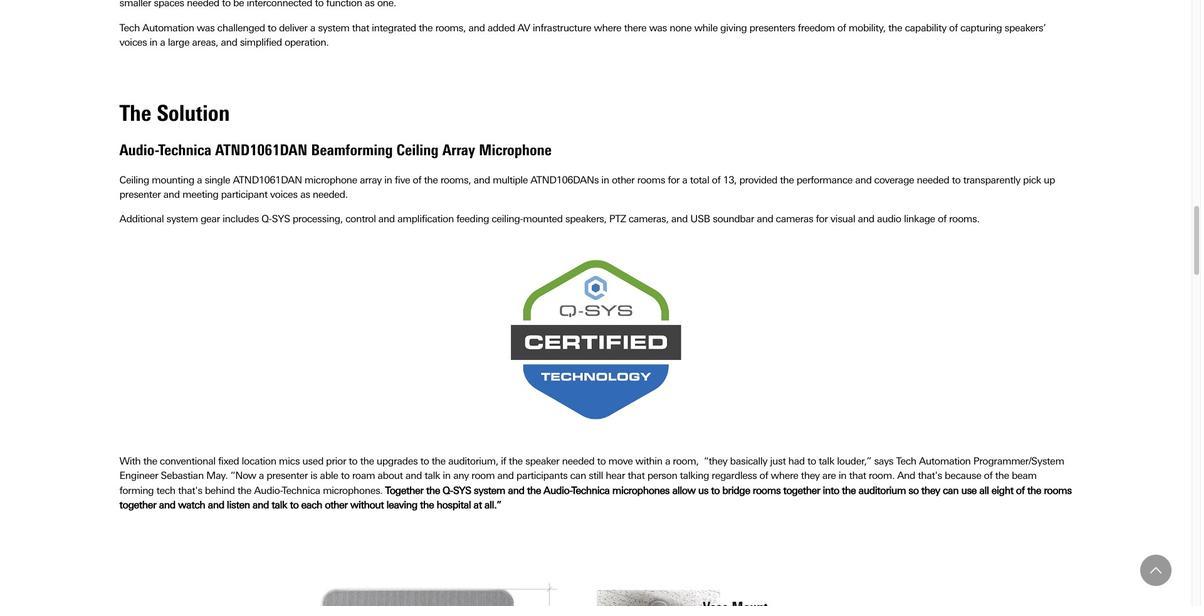 Task type: vqa. For each thing, say whether or not it's contained in the screenshot.
the Engineered Sound® Wireless
no



Task type: describe. For each thing, give the bounding box(es) containing it.
and right control
[[378, 213, 395, 225]]

audio
[[877, 213, 901, 225]]

1 was from the left
[[197, 22, 215, 34]]

room.
[[869, 470, 895, 482]]

in right atnd106dans
[[601, 174, 609, 186]]

just
[[770, 456, 786, 468]]

engineer
[[119, 470, 158, 482]]

includes
[[223, 213, 259, 225]]

fixed
[[218, 456, 239, 468]]

a left large
[[160, 36, 165, 48]]

rooms, for integrated
[[435, 22, 466, 34]]

about
[[378, 470, 403, 482]]

large
[[168, 36, 189, 48]]

feeding
[[456, 213, 489, 225]]

a up operation.
[[310, 22, 315, 34]]

0 vertical spatial ceiling
[[397, 141, 439, 159]]

eight
[[992, 485, 1014, 497]]

there
[[624, 22, 647, 34]]

if
[[501, 456, 506, 468]]

microphones.
[[323, 485, 383, 497]]

is
[[310, 470, 317, 482]]

beamforming
[[311, 141, 393, 159]]

2 horizontal spatial rooms
[[1044, 485, 1072, 497]]

participants
[[516, 470, 568, 482]]

1 vertical spatial together
[[119, 500, 156, 512]]

arrow up image
[[1150, 565, 1162, 577]]

and down tech
[[159, 500, 175, 512]]

hospital
[[437, 500, 471, 512]]

with
[[119, 456, 141, 468]]

infrastructure
[[533, 22, 591, 34]]

1 horizontal spatial talk
[[425, 470, 440, 482]]

1 horizontal spatial rooms
[[753, 485, 781, 497]]

atnd1061dan inside ceiling mounting a single atnd1061dan microphone array in five of the rooms, and multiple atnd106dans in other rooms for a total of 13, provided the performance and coverage needed to transparently pick up presenter and meeting participant voices as needed.
[[233, 174, 302, 186]]

presenters
[[749, 22, 795, 34]]

to inside tech automation was challenged to deliver a system that integrated the rooms, and added av infrastructure where there was none while giving presenters freedom of mobility, the capability of capturing speakers' voices in a large areas, and simplified operation.
[[268, 22, 276, 34]]

bridge
[[722, 485, 750, 497]]

five
[[395, 174, 410, 186]]

ptz
[[609, 213, 626, 225]]

that inside tech automation was challenged to deliver a system that integrated the rooms, and added av infrastructure where there was none while giving presenters freedom of mobility, the capability of capturing speakers' voices in a large areas, and simplified operation.
[[352, 22, 369, 34]]

participant
[[221, 189, 268, 201]]

forming
[[119, 485, 154, 497]]

us
[[698, 485, 708, 497]]

the down beam
[[1027, 485, 1041, 497]]

person
[[647, 470, 677, 482]]

0 horizontal spatial that's
[[178, 485, 202, 497]]

of down basically
[[760, 470, 768, 482]]

together
[[385, 485, 424, 497]]

without
[[350, 500, 384, 512]]

giving
[[720, 22, 747, 34]]

mics
[[279, 456, 300, 468]]

and down if
[[497, 470, 514, 482]]

0 vertical spatial together
[[783, 485, 820, 497]]

a up person
[[665, 456, 670, 468]]

meeting
[[182, 189, 218, 201]]

to right able
[[341, 470, 350, 482]]

microphone
[[479, 141, 552, 159]]

at
[[474, 500, 482, 512]]

technica inside with the conventional fixed location mics used prior to the upgrades to the auditorium, if the speaker needed to move within a room,  "they basically just had to talk louder," says tech automation programmer/system engineer sebastian may. "now a presenter is able to roam about and talk in any room and participants can still hear that person talking regardless of where they are in that room. and that's because of the beam forming tech that's behind the audio-technica microphones.
[[282, 485, 320, 497]]

to right the prior
[[349, 456, 358, 468]]

1 vertical spatial system
[[166, 213, 198, 225]]

of up all
[[984, 470, 993, 482]]

atnd106dans
[[531, 174, 599, 186]]

within
[[635, 456, 663, 468]]

multiple
[[493, 174, 528, 186]]

sys inside together the q-sys system and the audio-technica microphones allow us to bridge rooms together into the auditorium so they can use all eight of the rooms together and watch and listen and talk to each other without leaving the hospital at all."
[[453, 485, 471, 497]]

together the q-sys system and the audio-technica microphones allow us to bridge rooms together into the auditorium so they can use all eight of the rooms together and watch and listen and talk to each other without leaving the hospital at all."
[[119, 485, 1072, 512]]

all."
[[484, 500, 502, 512]]

beam
[[1012, 470, 1037, 482]]

and left cameras
[[757, 213, 773, 225]]

ceiling-
[[492, 213, 523, 225]]

the left auditorium,
[[432, 456, 446, 468]]

roam
[[352, 470, 375, 482]]

transparently
[[963, 174, 1021, 186]]

operation.
[[285, 36, 329, 48]]

and
[[897, 470, 915, 482]]

audio-technica atnd1061dan beamforming ceiling array microphone
[[119, 141, 552, 159]]

performance
[[797, 174, 853, 186]]

needed inside ceiling mounting a single atnd1061dan microphone array in five of the rooms, and multiple atnd106dans in other rooms for a total of 13, provided the performance and coverage needed to transparently pick up presenter and meeting participant voices as needed.
[[917, 174, 949, 186]]

a left the "total"
[[682, 174, 687, 186]]

the solution
[[119, 100, 230, 126]]

says
[[874, 456, 894, 468]]

and up together
[[405, 470, 422, 482]]

capturing
[[960, 22, 1002, 34]]

can inside together the q-sys system and the audio-technica microphones allow us to bridge rooms together into the auditorium so they can use all eight of the rooms together and watch and listen and talk to each other without leaving the hospital at all."
[[943, 485, 959, 497]]

"they
[[704, 456, 728, 468]]

pick
[[1023, 174, 1041, 186]]

to right the us
[[711, 485, 720, 497]]

because
[[945, 470, 981, 482]]

basically
[[730, 456, 768, 468]]

to left the each
[[290, 500, 299, 512]]

while
[[694, 22, 718, 34]]

speakers,
[[565, 213, 607, 225]]

the right five
[[424, 174, 438, 186]]

the right provided
[[780, 174, 794, 186]]

location
[[242, 456, 276, 468]]

coverage
[[874, 174, 914, 186]]

behind
[[205, 485, 235, 497]]

deliver
[[279, 22, 308, 34]]

array
[[442, 141, 475, 159]]

can inside with the conventional fixed location mics used prior to the upgrades to the auditorium, if the speaker needed to move within a room,  "they basically just had to talk louder," says tech automation programmer/system engineer sebastian may. "now a presenter is able to roam about and talk in any room and participants can still hear that person talking regardless of where they are in that room. and that's because of the beam forming tech that's behind the audio-technica microphones.
[[570, 470, 586, 482]]

in left five
[[384, 174, 392, 186]]

control
[[345, 213, 376, 225]]

amplification
[[397, 213, 454, 225]]

ceiling mounting a single atnd1061dan microphone array in five of the rooms, and multiple atnd106dans in other rooms for a total of 13, provided the performance and coverage needed to transparently pick up presenter and meeting participant voices as needed.
[[119, 174, 1055, 201]]

mounted
[[523, 213, 563, 225]]

microphone
[[305, 174, 357, 186]]

array
[[360, 174, 382, 186]]

and down challenged
[[221, 36, 237, 48]]

0 horizontal spatial audio-
[[119, 141, 159, 159]]

regardless
[[712, 470, 757, 482]]

into
[[823, 485, 839, 497]]

rooms.
[[949, 213, 980, 225]]

still
[[589, 470, 603, 482]]

the down participants
[[527, 485, 541, 497]]

automation inside tech automation was challenged to deliver a system that integrated the rooms, and added av infrastructure where there was none while giving presenters freedom of mobility, the capability of capturing speakers' voices in a large areas, and simplified operation.
[[142, 22, 194, 34]]

soundbar
[[713, 213, 754, 225]]

0 vertical spatial sys
[[272, 213, 290, 225]]

of right freedom
[[837, 22, 846, 34]]

tech inside tech automation was challenged to deliver a system that integrated the rooms, and added av infrastructure where there was none while giving presenters freedom of mobility, the capability of capturing speakers' voices in a large areas, and simplified operation.
[[119, 22, 140, 34]]



Task type: locate. For each thing, give the bounding box(es) containing it.
q- inside together the q-sys system and the audio-technica microphones allow us to bridge rooms together into the auditorium so they can use all eight of the rooms together and watch and listen and talk to each other without leaving the hospital at all."
[[443, 485, 453, 497]]

the right the integrated
[[419, 22, 433, 34]]

voices
[[119, 36, 147, 48], [270, 189, 298, 201]]

q- right includes
[[261, 213, 272, 225]]

system inside together the q-sys system and the audio-technica microphones allow us to bridge rooms together into the auditorium so they can use all eight of the rooms together and watch and listen and talk to each other without leaving the hospital at all."
[[474, 485, 505, 497]]

areas,
[[192, 36, 218, 48]]

of right capability
[[949, 22, 958, 34]]

sys left the processing,
[[272, 213, 290, 225]]

0 horizontal spatial ceiling
[[119, 174, 149, 186]]

and left multiple
[[474, 174, 490, 186]]

that left the integrated
[[352, 22, 369, 34]]

and right listen at the left bottom
[[252, 500, 269, 512]]

needed.
[[313, 189, 348, 201]]

needed right coverage
[[917, 174, 949, 186]]

where
[[594, 22, 621, 34], [771, 470, 798, 482]]

presenter up additional
[[119, 189, 161, 201]]

1 horizontal spatial together
[[783, 485, 820, 497]]

used
[[302, 456, 323, 468]]

rooms
[[637, 174, 665, 186], [753, 485, 781, 497], [1044, 485, 1072, 497]]

0 horizontal spatial needed
[[562, 456, 595, 468]]

watch
[[178, 500, 205, 512]]

each
[[301, 500, 322, 512]]

other inside ceiling mounting a single atnd1061dan microphone array in five of the rooms, and multiple atnd106dans in other rooms for a total of 13, provided the performance and coverage needed to transparently pick up presenter and meeting participant voices as needed.
[[612, 174, 635, 186]]

voices inside tech automation was challenged to deliver a system that integrated the rooms, and added av infrastructure where there was none while giving presenters freedom of mobility, the capability of capturing speakers' voices in a large areas, and simplified operation.
[[119, 36, 147, 48]]

1 horizontal spatial was
[[649, 22, 667, 34]]

single
[[205, 174, 230, 186]]

talk left the each
[[272, 500, 287, 512]]

1 vertical spatial they
[[921, 485, 940, 497]]

to
[[268, 22, 276, 34], [952, 174, 961, 186], [349, 456, 358, 468], [420, 456, 429, 468], [597, 456, 606, 468], [807, 456, 816, 468], [341, 470, 350, 482], [711, 485, 720, 497], [290, 500, 299, 512]]

rooms, inside ceiling mounting a single atnd1061dan microphone array in five of the rooms, and multiple atnd106dans in other rooms for a total of 13, provided the performance and coverage needed to transparently pick up presenter and meeting participant voices as needed.
[[441, 174, 471, 186]]

1 horizontal spatial automation
[[919, 456, 971, 468]]

1 vertical spatial q-
[[443, 485, 453, 497]]

talk up are
[[819, 456, 834, 468]]

presenter inside with the conventional fixed location mics used prior to the upgrades to the auditorium, if the speaker needed to move within a room,  "they basically just had to talk louder," says tech automation programmer/system engineer sebastian may. "now a presenter is able to roam about and talk in any room and participants can still hear that person talking regardless of where they are in that room. and that's because of the beam forming tech that's behind the audio-technica microphones.
[[267, 470, 308, 482]]

can left use
[[943, 485, 959, 497]]

the right if
[[509, 456, 523, 468]]

0 vertical spatial presenter
[[119, 189, 161, 201]]

auditorium
[[859, 485, 906, 497]]

2 was from the left
[[649, 22, 667, 34]]

cameras
[[776, 213, 813, 225]]

technica up the each
[[282, 485, 320, 497]]

technica inside together the q-sys system and the audio-technica microphones allow us to bridge rooms together into the auditorium so they can use all eight of the rooms together and watch and listen and talk to each other without leaving the hospital at all."
[[572, 485, 610, 497]]

in inside tech automation was challenged to deliver a system that integrated the rooms, and added av infrastructure where there was none while giving presenters freedom of mobility, the capability of capturing speakers' voices in a large areas, and simplified operation.
[[150, 36, 157, 48]]

of left 13, at right top
[[712, 174, 721, 186]]

of right five
[[413, 174, 421, 186]]

a up meeting
[[197, 174, 202, 186]]

rooms, left added
[[435, 22, 466, 34]]

together
[[783, 485, 820, 497], [119, 500, 156, 512]]

provided
[[739, 174, 777, 186]]

where inside with the conventional fixed location mics used prior to the upgrades to the auditorium, if the speaker needed to move within a room,  "they basically just had to talk louder," says tech automation programmer/system engineer sebastian may. "now a presenter is able to roam about and talk in any room and participants can still hear that person talking regardless of where they are in that room. and that's because of the beam forming tech that's behind the audio-technica microphones.
[[771, 470, 798, 482]]

13,
[[723, 174, 737, 186]]

talk left any
[[425, 470, 440, 482]]

1 vertical spatial automation
[[919, 456, 971, 468]]

to left transparently
[[952, 174, 961, 186]]

other up the ptz
[[612, 174, 635, 186]]

freedom
[[798, 22, 835, 34]]

tech
[[156, 485, 175, 497]]

1 horizontal spatial sys
[[453, 485, 471, 497]]

av
[[518, 22, 530, 34]]

1 vertical spatial that's
[[178, 485, 202, 497]]

move
[[608, 456, 633, 468]]

"now
[[230, 470, 256, 482]]

0 horizontal spatial q-
[[261, 213, 272, 225]]

in
[[150, 36, 157, 48], [384, 174, 392, 186], [601, 174, 609, 186], [443, 470, 451, 482], [839, 470, 847, 482]]

other inside together the q-sys system and the audio-technica microphones allow us to bridge rooms together into the auditorium so they can use all eight of the rooms together and watch and listen and talk to each other without leaving the hospital at all."
[[325, 500, 348, 512]]

where down just
[[771, 470, 798, 482]]

sebastian
[[161, 470, 204, 482]]

presenter down mics
[[267, 470, 308, 482]]

0 vertical spatial that's
[[918, 470, 942, 482]]

ceiling
[[397, 141, 439, 159], [119, 174, 149, 186]]

2 vertical spatial talk
[[272, 500, 287, 512]]

system
[[318, 22, 349, 34], [166, 213, 198, 225], [474, 485, 505, 497]]

the right leaving
[[420, 500, 434, 512]]

the down ""now"
[[237, 485, 251, 497]]

capability
[[905, 22, 947, 34]]

they inside together the q-sys system and the audio-technica microphones allow us to bridge rooms together into the auditorium so they can use all eight of the rooms together and watch and listen and talk to each other without leaving the hospital at all."
[[921, 485, 940, 497]]

0 horizontal spatial that
[[352, 22, 369, 34]]

automation inside with the conventional fixed location mics used prior to the upgrades to the auditorium, if the speaker needed to move within a room,  "they basically just had to talk louder," says tech automation programmer/system engineer sebastian may. "now a presenter is able to roam about and talk in any room and participants can still hear that person talking regardless of where they are in that room. and that's because of the beam forming tech that's behind the audio-technica microphones.
[[919, 456, 971, 468]]

and left audio
[[858, 213, 874, 225]]

1 vertical spatial sys
[[453, 485, 471, 497]]

cameras,
[[629, 213, 669, 225]]

1 horizontal spatial where
[[771, 470, 798, 482]]

leaving
[[386, 500, 418, 512]]

visual
[[830, 213, 855, 225]]

that's
[[918, 470, 942, 482], [178, 485, 202, 497]]

room
[[471, 470, 495, 482]]

1 vertical spatial needed
[[562, 456, 595, 468]]

2 horizontal spatial audio-
[[544, 485, 572, 497]]

needed up still
[[562, 456, 595, 468]]

1 horizontal spatial system
[[318, 22, 349, 34]]

in left large
[[150, 36, 157, 48]]

0 vertical spatial they
[[801, 470, 820, 482]]

mobility,
[[849, 22, 886, 34]]

with the conventional fixed location mics used prior to the upgrades to the auditorium, if the speaker needed to move within a room,  "they basically just had to talk louder," says tech automation programmer/system engineer sebastian may. "now a presenter is able to roam about and talk in any room and participants can still hear that person talking regardless of where they are in that room. and that's because of the beam forming tech that's behind the audio-technica microphones.
[[119, 456, 1064, 497]]

speakers'
[[1005, 22, 1046, 34]]

0 vertical spatial voices
[[119, 36, 147, 48]]

2 horizontal spatial technica
[[572, 485, 610, 497]]

the right into at the right of the page
[[842, 485, 856, 497]]

1 vertical spatial where
[[771, 470, 798, 482]]

0 vertical spatial system
[[318, 22, 349, 34]]

0 vertical spatial q-
[[261, 213, 272, 225]]

1 vertical spatial presenter
[[267, 470, 308, 482]]

and down behind
[[208, 500, 224, 512]]

for left the "total"
[[668, 174, 680, 186]]

1 vertical spatial atnd1061dan
[[233, 174, 302, 186]]

1 horizontal spatial audio-
[[254, 485, 282, 497]]

audio- inside with the conventional fixed location mics used prior to the upgrades to the auditorium, if the speaker needed to move within a room,  "they basically just had to talk louder," says tech automation programmer/system engineer sebastian may. "now a presenter is able to roam about and talk in any room and participants can still hear that person talking regardless of where they are in that room. and that's because of the beam forming tech that's behind the audio-technica microphones.
[[254, 485, 282, 497]]

in left any
[[443, 470, 451, 482]]

and down participants
[[508, 485, 524, 497]]

q-
[[261, 213, 272, 225], [443, 485, 453, 497]]

may.
[[206, 470, 228, 482]]

1 vertical spatial rooms,
[[441, 174, 471, 186]]

1 horizontal spatial technica
[[282, 485, 320, 497]]

can left still
[[570, 470, 586, 482]]

audio- down participants
[[544, 485, 572, 497]]

rooms, for of
[[441, 174, 471, 186]]

0 horizontal spatial voices
[[119, 36, 147, 48]]

of inside together the q-sys system and the audio-technica microphones allow us to bridge rooms together into the auditorium so they can use all eight of the rooms together and watch and listen and talk to each other without leaving the hospital at all."
[[1016, 485, 1025, 497]]

so
[[909, 485, 919, 497]]

together down forming
[[119, 500, 156, 512]]

to up the simplified
[[268, 22, 276, 34]]

1 horizontal spatial other
[[612, 174, 635, 186]]

the
[[419, 22, 433, 34], [888, 22, 902, 34], [424, 174, 438, 186], [780, 174, 794, 186], [143, 456, 157, 468], [360, 456, 374, 468], [432, 456, 446, 468], [509, 456, 523, 468], [995, 470, 1009, 482], [237, 485, 251, 497], [426, 485, 440, 497], [527, 485, 541, 497], [842, 485, 856, 497], [1027, 485, 1041, 497], [420, 500, 434, 512]]

0 horizontal spatial technica
[[159, 141, 211, 159]]

and down the mounting
[[163, 189, 180, 201]]

that's up watch
[[178, 485, 202, 497]]

gear
[[201, 213, 220, 225]]

q- up hospital
[[443, 485, 453, 497]]

ceiling up five
[[397, 141, 439, 159]]

was
[[197, 22, 215, 34], [649, 22, 667, 34]]

the right mobility,
[[888, 22, 902, 34]]

the up 'engineer'
[[143, 456, 157, 468]]

they
[[801, 470, 820, 482], [921, 485, 940, 497]]

rooms inside ceiling mounting a single atnd1061dan microphone array in five of the rooms, and multiple atnd106dans in other rooms for a total of 13, provided the performance and coverage needed to transparently pick up presenter and meeting participant voices as needed.
[[637, 174, 665, 186]]

are
[[822, 470, 836, 482]]

was left none
[[649, 22, 667, 34]]

1 horizontal spatial q-
[[443, 485, 453, 497]]

a down location
[[259, 470, 264, 482]]

tech inside with the conventional fixed location mics used prior to the upgrades to the auditorium, if the speaker needed to move within a room,  "they basically just had to talk louder," says tech automation programmer/system engineer sebastian may. "now a presenter is able to roam about and talk in any room and participants can still hear that person talking regardless of where they are in that room. and that's because of the beam forming tech that's behind the audio-technica microphones.
[[896, 456, 916, 468]]

none
[[670, 22, 692, 34]]

usb
[[690, 213, 710, 225]]

0 horizontal spatial sys
[[272, 213, 290, 225]]

use
[[961, 485, 977, 497]]

for left 'visual'
[[816, 213, 828, 225]]

to inside ceiling mounting a single atnd1061dan microphone array in five of the rooms, and multiple atnd106dans in other rooms for a total of 13, provided the performance and coverage needed to transparently pick up presenter and meeting participant voices as needed.
[[952, 174, 961, 186]]

the up the roam
[[360, 456, 374, 468]]

rooms, inside tech automation was challenged to deliver a system that integrated the rooms, and added av infrastructure where there was none while giving presenters freedom of mobility, the capability of capturing speakers' voices in a large areas, and simplified operation.
[[435, 22, 466, 34]]

1 horizontal spatial can
[[943, 485, 959, 497]]

the up hospital
[[426, 485, 440, 497]]

technica down still
[[572, 485, 610, 497]]

of left rooms.
[[938, 213, 947, 225]]

audio- down ""now"
[[254, 485, 282, 497]]

that's up so
[[918, 470, 942, 482]]

1 horizontal spatial needed
[[917, 174, 949, 186]]

0 horizontal spatial system
[[166, 213, 198, 225]]

other down microphones.
[[325, 500, 348, 512]]

needed inside with the conventional fixed location mics used prior to the upgrades to the auditorium, if the speaker needed to move within a room,  "they basically just had to talk louder," says tech automation programmer/system engineer sebastian may. "now a presenter is able to roam about and talk in any room and participants can still hear that person talking regardless of where they are in that room. and that's because of the beam forming tech that's behind the audio-technica microphones.
[[562, 456, 595, 468]]

1 vertical spatial can
[[943, 485, 959, 497]]

rooms,
[[435, 22, 466, 34], [441, 174, 471, 186]]

0 vertical spatial can
[[570, 470, 586, 482]]

0 horizontal spatial talk
[[272, 500, 287, 512]]

added
[[488, 22, 515, 34]]

1 horizontal spatial they
[[921, 485, 940, 497]]

system left gear
[[166, 213, 198, 225]]

0 vertical spatial other
[[612, 174, 635, 186]]

rooms up 'cameras,'
[[637, 174, 665, 186]]

0 horizontal spatial was
[[197, 22, 215, 34]]

where inside tech automation was challenged to deliver a system that integrated the rooms, and added av infrastructure where there was none while giving presenters freedom of mobility, the capability of capturing speakers' voices in a large areas, and simplified operation.
[[594, 22, 621, 34]]

2 horizontal spatial talk
[[819, 456, 834, 468]]

0 horizontal spatial automation
[[142, 22, 194, 34]]

1 horizontal spatial that
[[628, 470, 645, 482]]

in right are
[[839, 470, 847, 482]]

to right the upgrades
[[420, 456, 429, 468]]

conventional
[[160, 456, 216, 468]]

they left are
[[801, 470, 820, 482]]

technica up the mounting
[[159, 141, 211, 159]]

0 horizontal spatial where
[[594, 22, 621, 34]]

all
[[979, 485, 989, 497]]

1 vertical spatial other
[[325, 500, 348, 512]]

and left usb
[[671, 213, 688, 225]]

0 vertical spatial tech
[[119, 22, 140, 34]]

programmer/system
[[973, 456, 1064, 468]]

0 vertical spatial automation
[[142, 22, 194, 34]]

presenter
[[119, 189, 161, 201], [267, 470, 308, 482]]

0 horizontal spatial can
[[570, 470, 586, 482]]

that
[[352, 22, 369, 34], [628, 470, 645, 482], [849, 470, 866, 482]]

the up eight at the right of the page
[[995, 470, 1009, 482]]

1 horizontal spatial presenter
[[267, 470, 308, 482]]

ceiling inside ceiling mounting a single atnd1061dan microphone array in five of the rooms, and multiple atnd106dans in other rooms for a total of 13, provided the performance and coverage needed to transparently pick up presenter and meeting participant voices as needed.
[[119, 174, 149, 186]]

1 vertical spatial tech
[[896, 456, 916, 468]]

challenged
[[217, 22, 265, 34]]

0 horizontal spatial together
[[119, 500, 156, 512]]

sys down any
[[453, 485, 471, 497]]

solution
[[157, 100, 230, 126]]

2 horizontal spatial system
[[474, 485, 505, 497]]

voices left large
[[119, 36, 147, 48]]

to up still
[[597, 456, 606, 468]]

for
[[668, 174, 680, 186], [816, 213, 828, 225]]

sys
[[272, 213, 290, 225], [453, 485, 471, 497]]

they right so
[[921, 485, 940, 497]]

1 vertical spatial ceiling
[[119, 174, 149, 186]]

rooms down programmer/system
[[1044, 485, 1072, 497]]

1 horizontal spatial tech
[[896, 456, 916, 468]]

system up operation.
[[318, 22, 349, 34]]

presenter inside ceiling mounting a single atnd1061dan microphone array in five of the rooms, and multiple atnd106dans in other rooms for a total of 13, provided the performance and coverage needed to transparently pick up presenter and meeting participant voices as needed.
[[119, 189, 161, 201]]

system inside tech automation was challenged to deliver a system that integrated the rooms, and added av infrastructure where there was none while giving presenters freedom of mobility, the capability of capturing speakers' voices in a large areas, and simplified operation.
[[318, 22, 349, 34]]

they inside with the conventional fixed location mics used prior to the upgrades to the auditorium, if the speaker needed to move within a room,  "they basically just had to talk louder," says tech automation programmer/system engineer sebastian may. "now a presenter is able to roam about and talk in any room and participants can still hear that person talking regardless of where they are in that room. and that's because of the beam forming tech that's behind the audio-technica microphones.
[[801, 470, 820, 482]]

total
[[690, 174, 709, 186]]

talk
[[819, 456, 834, 468], [425, 470, 440, 482], [272, 500, 287, 512]]

1 vertical spatial voices
[[270, 189, 298, 201]]

0 horizontal spatial other
[[325, 500, 348, 512]]

for inside ceiling mounting a single atnd1061dan microphone array in five of the rooms, and multiple atnd106dans in other rooms for a total of 13, provided the performance and coverage needed to transparently pick up presenter and meeting participant voices as needed.
[[668, 174, 680, 186]]

1 horizontal spatial ceiling
[[397, 141, 439, 159]]

1 vertical spatial for
[[816, 213, 828, 225]]

1 vertical spatial talk
[[425, 470, 440, 482]]

0 vertical spatial rooms,
[[435, 22, 466, 34]]

voices inside ceiling mounting a single atnd1061dan microphone array in five of the rooms, and multiple atnd106dans in other rooms for a total of 13, provided the performance and coverage needed to transparently pick up presenter and meeting participant voices as needed.
[[270, 189, 298, 201]]

audio- down the
[[119, 141, 159, 159]]

mounting
[[152, 174, 194, 186]]

1 horizontal spatial for
[[816, 213, 828, 225]]

of down beam
[[1016, 485, 1025, 497]]

automation up large
[[142, 22, 194, 34]]

auditorium,
[[448, 456, 498, 468]]

0 horizontal spatial tech
[[119, 22, 140, 34]]

tech
[[119, 22, 140, 34], [896, 456, 916, 468]]

to right had
[[807, 456, 816, 468]]

2 horizontal spatial that
[[849, 470, 866, 482]]

and left coverage
[[855, 174, 872, 186]]

0 horizontal spatial rooms
[[637, 174, 665, 186]]

0 vertical spatial atnd1061dan
[[215, 141, 307, 159]]

that up microphones
[[628, 470, 645, 482]]

together left into at the right of the page
[[783, 485, 820, 497]]

prior
[[326, 456, 346, 468]]

0 vertical spatial for
[[668, 174, 680, 186]]

0 vertical spatial where
[[594, 22, 621, 34]]

2 vertical spatial system
[[474, 485, 505, 497]]

was up areas,
[[197, 22, 215, 34]]

voices left as
[[270, 189, 298, 201]]

0 vertical spatial talk
[[819, 456, 834, 468]]

where left there
[[594, 22, 621, 34]]

integrated
[[372, 22, 416, 34]]

1 horizontal spatial voices
[[270, 189, 298, 201]]

additional system gear includes q-sys processing, control and amplification feeding ceiling-mounted speakers, ptz cameras, and usb soundbar and cameras for visual and audio linkage of rooms.
[[119, 213, 980, 225]]

as
[[300, 189, 310, 201]]

simplified
[[240, 36, 282, 48]]

atnd1061dan
[[215, 141, 307, 159], [233, 174, 302, 186]]

speaker
[[525, 456, 559, 468]]

0 vertical spatial needed
[[917, 174, 949, 186]]

talk inside together the q-sys system and the audio-technica microphones allow us to bridge rooms together into the auditorium so they can use all eight of the rooms together and watch and listen and talk to each other without leaving the hospital at all."
[[272, 500, 287, 512]]

0 horizontal spatial they
[[801, 470, 820, 482]]

that down louder,"
[[849, 470, 866, 482]]

automation up because
[[919, 456, 971, 468]]

audio- inside together the q-sys system and the audio-technica microphones allow us to bridge rooms together into the auditorium so they can use all eight of the rooms together and watch and listen and talk to each other without leaving the hospital at all."
[[544, 485, 572, 497]]

0 horizontal spatial presenter
[[119, 189, 161, 201]]

and left added
[[468, 22, 485, 34]]

listen
[[227, 500, 250, 512]]

0 horizontal spatial for
[[668, 174, 680, 186]]

1 horizontal spatial that's
[[918, 470, 942, 482]]

rooms, down array
[[441, 174, 471, 186]]



